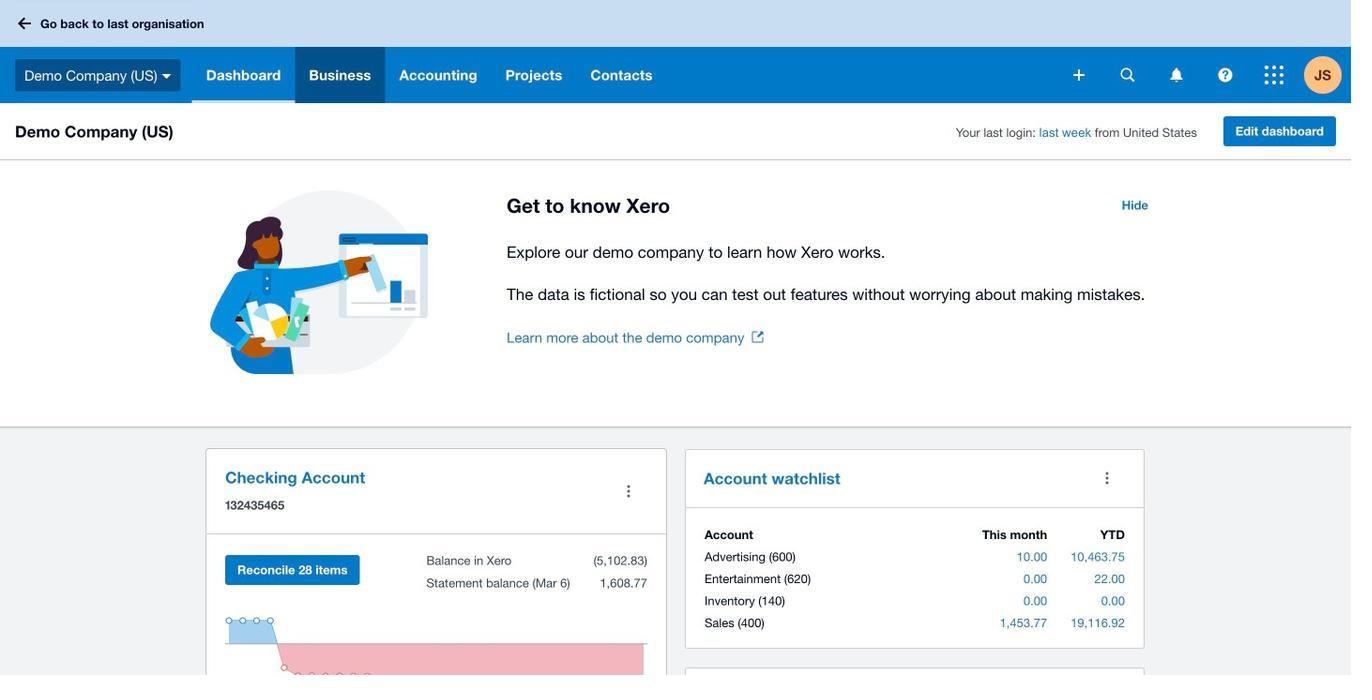 Task type: describe. For each thing, give the bounding box(es) containing it.
1 horizontal spatial svg image
[[1265, 66, 1284, 84]]

intro banner body element
[[507, 239, 1160, 308]]

0 horizontal spatial svg image
[[1219, 68, 1233, 82]]



Task type: vqa. For each thing, say whether or not it's contained in the screenshot.
topmost svg icon
yes



Task type: locate. For each thing, give the bounding box(es) containing it.
svg image
[[18, 17, 31, 30], [1121, 68, 1135, 82], [1171, 68, 1183, 82], [1074, 69, 1085, 81], [162, 74, 171, 79]]

banner
[[0, 0, 1351, 103]]

svg image
[[1265, 66, 1284, 84], [1219, 68, 1233, 82]]

manage menu toggle image
[[610, 473, 648, 511]]



